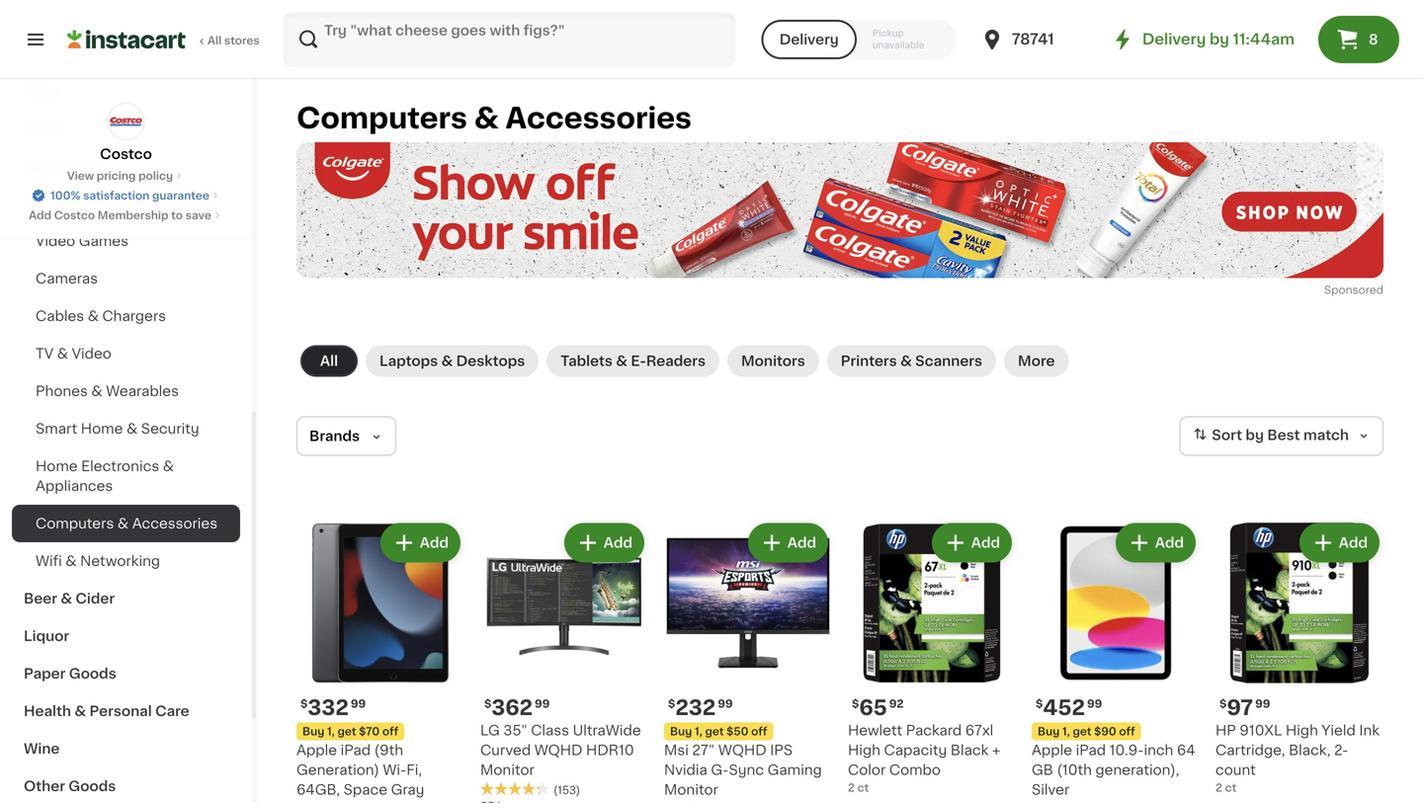 Task type: locate. For each thing, give the bounding box(es) containing it.
2 add button from the left
[[566, 525, 643, 561]]

wqhd down $50
[[719, 744, 767, 758]]

1 horizontal spatial high
[[1286, 724, 1319, 738]]

monitor down nvidia at the bottom
[[664, 783, 718, 797]]

combo
[[889, 764, 941, 777]]

1 vertical spatial video
[[72, 347, 112, 361]]

1 vertical spatial computers
[[36, 517, 114, 531]]

1 horizontal spatial all
[[320, 354, 338, 368]]

ct
[[858, 783, 869, 794], [1225, 783, 1237, 794]]

2 inside hp 910xl high yield ink cartridge, black, 2- count 2 ct
[[1216, 783, 1223, 794]]

3 get from the left
[[1073, 727, 1092, 737]]

ct down the color on the bottom right of the page
[[858, 783, 869, 794]]

nsored
[[1346, 285, 1384, 296]]

monitor down curved
[[480, 764, 535, 777]]

0 vertical spatial goods
[[69, 667, 116, 681]]

buy 1, get $50 off
[[670, 727, 767, 737]]

view pricing policy
[[67, 171, 173, 181]]

phones
[[36, 385, 88, 398]]

1 horizontal spatial get
[[705, 727, 724, 737]]

1 horizontal spatial 2
[[1216, 783, 1223, 794]]

& right tv
[[57, 347, 68, 361]]

paper goods
[[24, 667, 116, 681]]

tablets & e-readers link
[[547, 345, 720, 377]]

goods inside paper goods link
[[69, 667, 116, 681]]

add for hp 910xl high yield ink cartridge, black, 2- count
[[1339, 536, 1368, 550]]

1 2 from the left
[[848, 783, 855, 794]]

99 up buy 1, get $50 off
[[718, 699, 733, 710]]

6 $ from the left
[[1220, 699, 1227, 710]]

all stores link
[[67, 12, 261, 67]]

buy for 332
[[302, 727, 325, 737]]

apple ipad 10.9-inch 64 gb (10th generation), silver
[[1032, 744, 1196, 797]]

by inside field
[[1246, 429, 1264, 443]]

0 horizontal spatial ct
[[858, 783, 869, 794]]

0 horizontal spatial delivery
[[780, 33, 839, 46]]

2 2 from the left
[[1216, 783, 1223, 794]]

all up the brands
[[320, 354, 338, 368]]

99 right 97
[[1256, 699, 1271, 710]]

2 apple from the left
[[1032, 744, 1073, 758]]

video games
[[36, 234, 128, 248]]

None search field
[[283, 12, 736, 67]]

0 horizontal spatial 1,
[[327, 727, 335, 737]]

gaming
[[768, 764, 822, 777]]

3 1, from the left
[[1063, 727, 1070, 737]]

add for msi 27" wqhd ips nvidia g-sync gaming monitor
[[788, 536, 817, 550]]

to
[[171, 210, 183, 221]]

off for 332
[[382, 727, 399, 737]]

• sponsored: colgate: show off your smile. shop now. image
[[297, 142, 1384, 278]]

computers & accessories link
[[12, 505, 240, 543]]

1 apple from the left
[[297, 744, 337, 758]]

smart
[[36, 422, 77, 436]]

costco link
[[100, 103, 152, 164]]

78741 button
[[980, 12, 1099, 67]]

2 off from the left
[[751, 727, 767, 737]]

off up 10.9-
[[1119, 727, 1136, 737]]

cables & chargers link
[[12, 298, 240, 335]]

1 vertical spatial costco
[[54, 210, 95, 221]]

99 for 452
[[1087, 699, 1102, 710]]

1 horizontal spatial monitor
[[664, 783, 718, 797]]

1, for 232
[[695, 727, 703, 737]]

networking
[[80, 555, 160, 568]]

goods inside other goods link
[[69, 780, 116, 794]]

readers
[[646, 354, 706, 368]]

3 product group from the left
[[664, 519, 832, 804]]

5 99 from the left
[[1256, 699, 1271, 710]]

0 horizontal spatial off
[[382, 727, 399, 737]]

$ up buy 1, get $70 off
[[301, 699, 308, 710]]

high inside hp 910xl high yield ink cartridge, black, 2- count 2 ct
[[1286, 724, 1319, 738]]

$ up 'lg'
[[484, 699, 492, 710]]

beer
[[24, 592, 57, 606]]

65
[[859, 698, 887, 719]]

best match
[[1268, 429, 1349, 443]]

99 up "class"
[[535, 699, 550, 710]]

ct down count
[[1225, 783, 1237, 794]]

1 horizontal spatial ipad
[[1076, 744, 1106, 758]]

& right laptops in the top of the page
[[441, 354, 453, 368]]

0 vertical spatial accessories
[[506, 104, 692, 132]]

ipad down buy 1, get $90 off
[[1076, 744, 1106, 758]]

$ up "msi"
[[668, 699, 675, 710]]

0 horizontal spatial ipad
[[341, 744, 371, 758]]

64
[[1177, 744, 1196, 758]]

1 vertical spatial accessories
[[132, 517, 218, 531]]

0 vertical spatial high
[[1286, 724, 1319, 738]]

1, for 332
[[327, 727, 335, 737]]

0 horizontal spatial high
[[848, 744, 881, 758]]

appliances
[[36, 479, 113, 493]]

2 99 from the left
[[535, 699, 550, 710]]

ct inside hewlett packard 67xl high capacity black + color combo 2 ct
[[858, 783, 869, 794]]

2 ct from the left
[[1225, 783, 1237, 794]]

$ up 'hewlett'
[[852, 699, 859, 710]]

ipad down buy 1, get $70 off
[[341, 744, 371, 758]]

ct inside hp 910xl high yield ink cartridge, black, 2- count 2 ct
[[1225, 783, 1237, 794]]

wqhd
[[535, 744, 583, 758], [719, 744, 767, 758]]

hdr10
[[586, 744, 634, 758]]

99 up buy 1, get $70 off
[[351, 699, 366, 710]]

1 horizontal spatial buy
[[670, 727, 692, 737]]

phones & wearables link
[[12, 373, 240, 410]]

1 vertical spatial home
[[36, 460, 78, 474]]

4 add button from the left
[[934, 525, 1010, 561]]

0 horizontal spatial 2
[[848, 783, 855, 794]]

ipad for 332
[[341, 744, 371, 758]]

0 vertical spatial home
[[81, 422, 123, 436]]

0 vertical spatial by
[[1210, 32, 1230, 46]]

2 get from the left
[[705, 727, 724, 737]]

ipad inside apple ipad (9th generation) wi-fi, 64gb, space gray
[[341, 744, 371, 758]]

$70
[[359, 727, 380, 737]]

accessories
[[506, 104, 692, 132], [132, 517, 218, 531]]

goods right the other
[[69, 780, 116, 794]]

chargers
[[102, 309, 166, 323]]

0 vertical spatial video
[[36, 234, 75, 248]]

delivery by 11:44am link
[[1111, 28, 1295, 51]]

0 horizontal spatial monitor
[[480, 764, 535, 777]]

$ inside $ 97 99
[[1220, 699, 1227, 710]]

electronics down smart home & security
[[81, 460, 159, 474]]

get
[[338, 727, 356, 737], [705, 727, 724, 737], [1073, 727, 1092, 737]]

0 horizontal spatial home
[[36, 460, 78, 474]]

332
[[308, 698, 349, 719]]

$ inside "$ 362 99"
[[484, 699, 492, 710]]

buy down the 452
[[1038, 727, 1060, 737]]

362
[[492, 698, 533, 719]]

1 1, from the left
[[327, 727, 335, 737]]

& right beer
[[61, 592, 72, 606]]

1 vertical spatial high
[[848, 744, 881, 758]]

all
[[208, 35, 222, 46], [320, 354, 338, 368]]

0 horizontal spatial computers & accessories
[[36, 517, 218, 531]]

video down cables & chargers
[[72, 347, 112, 361]]

buy up "msi"
[[670, 727, 692, 737]]

100%
[[51, 190, 81, 201]]

6 product group from the left
[[1216, 519, 1384, 796]]

add button for apple ipad 10.9-inch 64 gb (10th generation), silver
[[1118, 525, 1194, 561]]

home up appliances
[[36, 460, 78, 474]]

curved
[[480, 744, 531, 758]]

apple up gb
[[1032, 744, 1073, 758]]

$ up buy 1, get $90 off
[[1036, 699, 1043, 710]]

msi 27" wqhd ips nvidia g-sync gaming monitor
[[664, 744, 822, 797]]

wqhd inside msi 27" wqhd ips nvidia g-sync gaming monitor
[[719, 744, 767, 758]]

99 up buy 1, get $90 off
[[1087, 699, 1102, 710]]

ipad inside apple ipad 10.9-inch 64 gb (10th generation), silver
[[1076, 744, 1106, 758]]

1 horizontal spatial home
[[81, 422, 123, 436]]

1, down $ 332 99
[[327, 727, 335, 737]]

2 wqhd from the left
[[719, 744, 767, 758]]

1 99 from the left
[[351, 699, 366, 710]]

2 product group from the left
[[480, 519, 648, 804]]

policy
[[138, 171, 173, 181]]

3 off from the left
[[1119, 727, 1136, 737]]

2 1, from the left
[[695, 727, 703, 737]]

5 $ from the left
[[1036, 699, 1043, 710]]

2 inside hewlett packard 67xl high capacity black + color combo 2 ct
[[848, 783, 855, 794]]

0 horizontal spatial accessories
[[132, 517, 218, 531]]

product group containing 232
[[664, 519, 832, 804]]

1 ct from the left
[[858, 783, 869, 794]]

monitor inside lg 35" class ultrawide curved wqhd hdr10 monitor
[[480, 764, 535, 777]]

home inside home electronics & appliances
[[36, 460, 78, 474]]

&
[[474, 104, 499, 132], [88, 309, 99, 323], [57, 347, 68, 361], [441, 354, 453, 368], [616, 354, 628, 368], [901, 354, 912, 368], [91, 385, 102, 398], [127, 422, 138, 436], [163, 460, 174, 474], [118, 517, 129, 531], [66, 555, 77, 568], [61, 592, 72, 606], [75, 705, 86, 719]]

high up black,
[[1286, 724, 1319, 738]]

0 horizontal spatial wqhd
[[535, 744, 583, 758]]

home down phones & wearables
[[81, 422, 123, 436]]

2 $ from the left
[[484, 699, 492, 710]]

99 inside "$ 362 99"
[[535, 699, 550, 710]]

black,
[[1289, 744, 1331, 758]]

product group
[[297, 519, 465, 804], [480, 519, 648, 804], [664, 519, 832, 804], [848, 519, 1016, 796], [1032, 519, 1200, 804], [1216, 519, 1384, 796]]

1 get from the left
[[338, 727, 356, 737]]

0 horizontal spatial all
[[208, 35, 222, 46]]

1 horizontal spatial by
[[1246, 429, 1264, 443]]

get for 332
[[338, 727, 356, 737]]

monitors
[[741, 354, 805, 368]]

3 add button from the left
[[750, 525, 826, 561]]

1 horizontal spatial wqhd
[[719, 744, 767, 758]]

get left $70 at bottom left
[[338, 727, 356, 737]]

1 buy from the left
[[302, 727, 325, 737]]

1 off from the left
[[382, 727, 399, 737]]

1 horizontal spatial computers & accessories
[[297, 104, 692, 132]]

1 product group from the left
[[297, 519, 465, 804]]

delivery inside delivery button
[[780, 33, 839, 46]]

health & personal care
[[24, 705, 189, 719]]

1 horizontal spatial computers
[[297, 104, 468, 132]]

cartridge,
[[1216, 744, 1286, 758]]

1 vertical spatial goods
[[69, 780, 116, 794]]

99 for 97
[[1256, 699, 1271, 710]]

99 for 362
[[535, 699, 550, 710]]

92
[[889, 699, 904, 710]]

electronics inside home electronics & appliances
[[81, 460, 159, 474]]

computers & accessories down search field
[[297, 104, 692, 132]]

& right phones on the left top of the page
[[91, 385, 102, 398]]

5 product group from the left
[[1032, 519, 1200, 804]]

care
[[155, 705, 189, 719]]

$ for 332
[[301, 699, 308, 710]]

& down security
[[163, 460, 174, 474]]

other goods link
[[12, 768, 240, 804]]

0 vertical spatial computers
[[297, 104, 468, 132]]

home
[[81, 422, 123, 436], [36, 460, 78, 474]]

cables & chargers
[[36, 309, 166, 323]]

& down search field
[[474, 104, 499, 132]]

product group containing 332
[[297, 519, 465, 804]]

printers & scanners
[[841, 354, 983, 368]]

100% satisfaction guarantee button
[[31, 184, 221, 204]]

$ 332 99
[[301, 698, 366, 719]]

$ up hp on the right of the page
[[1220, 699, 1227, 710]]

high
[[1286, 724, 1319, 738], [848, 744, 881, 758]]

0 vertical spatial all
[[208, 35, 222, 46]]

2 down the color on the bottom right of the page
[[848, 783, 855, 794]]

3 $ from the left
[[668, 699, 675, 710]]

99 inside $ 452 99
[[1087, 699, 1102, 710]]

computers & accessories up wifi & networking link
[[36, 517, 218, 531]]

by for sort
[[1246, 429, 1264, 443]]

Search field
[[285, 14, 734, 65]]

& right printers
[[901, 354, 912, 368]]

& right health
[[75, 705, 86, 719]]

3 buy from the left
[[1038, 727, 1060, 737]]

1 add button from the left
[[382, 525, 459, 561]]

0 horizontal spatial buy
[[302, 727, 325, 737]]

1 horizontal spatial apple
[[1032, 744, 1073, 758]]

add costco membership to save link
[[29, 208, 223, 223]]

1 horizontal spatial ct
[[1225, 783, 1237, 794]]

get up 27"
[[705, 727, 724, 737]]

delivery for delivery
[[780, 33, 839, 46]]

1 vertical spatial monitor
[[664, 783, 718, 797]]

add for lg 35" class ultrawide curved wqhd hdr10 monitor
[[604, 536, 633, 550]]

1 vertical spatial computers & accessories
[[36, 517, 218, 531]]

wine
[[24, 742, 60, 756]]

4 product group from the left
[[848, 519, 1016, 796]]

high up the color on the bottom right of the page
[[848, 744, 881, 758]]

apple up generation)
[[297, 744, 337, 758]]

product group containing 65
[[848, 519, 1016, 796]]

get for 452
[[1073, 727, 1092, 737]]

goods for other goods
[[69, 780, 116, 794]]

1 horizontal spatial 1,
[[695, 727, 703, 737]]

0 horizontal spatial apple
[[297, 744, 337, 758]]

by right sort
[[1246, 429, 1264, 443]]

$
[[301, 699, 308, 710], [484, 699, 492, 710], [668, 699, 675, 710], [852, 699, 859, 710], [1036, 699, 1043, 710], [1220, 699, 1227, 710]]

$ inside $ 332 99
[[301, 699, 308, 710]]

off right $50
[[751, 727, 767, 737]]

0 horizontal spatial computers
[[36, 517, 114, 531]]

2 horizontal spatial 1,
[[1063, 727, 1070, 737]]

1, down the 452
[[1063, 727, 1070, 737]]

generation),
[[1096, 764, 1180, 777]]

2 down count
[[1216, 783, 1223, 794]]

add for hewlett packard 67xl high capacity black + color combo
[[971, 536, 1000, 550]]

1 vertical spatial electronics
[[81, 460, 159, 474]]

apple for 452
[[1032, 744, 1073, 758]]

99 inside $ 232 99
[[718, 699, 733, 710]]

apple inside apple ipad (9th generation) wi-fi, 64gb, space gray
[[297, 744, 337, 758]]

apple inside apple ipad 10.9-inch 64 gb (10th generation), silver
[[1032, 744, 1073, 758]]

$ inside $ 452 99
[[1036, 699, 1043, 710]]

all inside 'link'
[[320, 354, 338, 368]]

all for all
[[320, 354, 338, 368]]

wifi & networking link
[[12, 543, 240, 580]]

1 wqhd from the left
[[535, 744, 583, 758]]

1 ipad from the left
[[341, 744, 371, 758]]

0 vertical spatial monitor
[[480, 764, 535, 777]]

0 horizontal spatial get
[[338, 727, 356, 737]]

off for 452
[[1119, 727, 1136, 737]]

1 vertical spatial all
[[320, 354, 338, 368]]

costco down 100%
[[54, 210, 95, 221]]

$ for 97
[[1220, 699, 1227, 710]]

wqhd down "class"
[[535, 744, 583, 758]]

0 vertical spatial costco
[[100, 147, 152, 161]]

0 horizontal spatial costco
[[54, 210, 95, 221]]

3 99 from the left
[[718, 699, 733, 710]]

computers & accessories inside computers & accessories link
[[36, 517, 218, 531]]

2 horizontal spatial off
[[1119, 727, 1136, 737]]

tablets
[[561, 354, 613, 368]]

space
[[344, 783, 388, 797]]

4 $ from the left
[[852, 699, 859, 710]]

232
[[675, 698, 716, 719]]

monitor inside msi 27" wqhd ips nvidia g-sync gaming monitor
[[664, 783, 718, 797]]

floral link
[[12, 110, 240, 147]]

add for apple ipad 10.9-inch 64 gb (10th generation), silver
[[1155, 536, 1184, 550]]

0 horizontal spatial by
[[1210, 32, 1230, 46]]

1 $ from the left
[[301, 699, 308, 710]]

& up networking
[[118, 517, 129, 531]]

1 horizontal spatial delivery
[[1143, 32, 1206, 46]]

monitors link
[[728, 345, 819, 377]]

2 buy from the left
[[670, 727, 692, 737]]

paper
[[24, 667, 66, 681]]

2 horizontal spatial buy
[[1038, 727, 1060, 737]]

video inside 'link'
[[72, 347, 112, 361]]

2 goods from the top
[[69, 780, 116, 794]]

1 horizontal spatial off
[[751, 727, 767, 737]]

1 goods from the top
[[69, 667, 116, 681]]

by left the 11:44am
[[1210, 32, 1230, 46]]

97
[[1227, 698, 1254, 719]]

5 add button from the left
[[1118, 525, 1194, 561]]

& down phones & wearables link
[[127, 422, 138, 436]]

1, up 27"
[[695, 727, 703, 737]]

liquor link
[[12, 618, 240, 655]]

4 99 from the left
[[1087, 699, 1102, 710]]

off up (9th
[[382, 727, 399, 737]]

electronics
[[24, 159, 104, 173], [81, 460, 159, 474]]

costco up view pricing policy link
[[100, 147, 152, 161]]

get left $90
[[1073, 727, 1092, 737]]

all left stores
[[208, 35, 222, 46]]

$ inside $ 232 99
[[668, 699, 675, 710]]

goods for paper goods
[[69, 667, 116, 681]]

99 inside $ 97 99
[[1256, 699, 1271, 710]]

brands button
[[297, 417, 396, 456]]

2 horizontal spatial get
[[1073, 727, 1092, 737]]

27"
[[692, 744, 715, 758]]

video down audio
[[36, 234, 75, 248]]

goods up the health & personal care
[[69, 667, 116, 681]]

buy down 332
[[302, 727, 325, 737]]

99 inside $ 332 99
[[351, 699, 366, 710]]

delivery for delivery by 11:44am
[[1143, 32, 1206, 46]]

99 for 232
[[718, 699, 733, 710]]

1 vertical spatial by
[[1246, 429, 1264, 443]]

view
[[67, 171, 94, 181]]

electronics up 100%
[[24, 159, 104, 173]]

$ inside $ 65 92
[[852, 699, 859, 710]]

6 add button from the left
[[1302, 525, 1378, 561]]

2 ipad from the left
[[1076, 744, 1106, 758]]

ct for 65
[[858, 783, 869, 794]]

delivery inside delivery by 11:44am link
[[1143, 32, 1206, 46]]



Task type: vqa. For each thing, say whether or not it's contained in the screenshot.
stonyfield
no



Task type: describe. For each thing, give the bounding box(es) containing it.
wearables
[[106, 385, 179, 398]]

delivery by 11:44am
[[1143, 32, 1295, 46]]

packard
[[906, 724, 962, 738]]

stores
[[224, 35, 260, 46]]

tv & video link
[[12, 335, 240, 373]]

save
[[185, 210, 211, 221]]

home inside smart home & security link
[[81, 422, 123, 436]]

hp 910xl high yield ink cartridge, black, 2- count 2 ct
[[1216, 724, 1380, 794]]

apple for 332
[[297, 744, 337, 758]]

lg 35" class ultrawide curved wqhd hdr10 monitor
[[480, 724, 641, 777]]

phones & wearables
[[36, 385, 179, 398]]

0 vertical spatial computers & accessories
[[297, 104, 692, 132]]

audio
[[36, 197, 76, 211]]

gray
[[391, 783, 425, 797]]

2 for 65
[[848, 783, 855, 794]]

electronics link
[[12, 147, 240, 185]]

$ for 452
[[1036, 699, 1043, 710]]

scanners
[[916, 354, 983, 368]]

silver
[[1032, 783, 1070, 797]]

all for all stores
[[208, 35, 222, 46]]

health
[[24, 705, 71, 719]]

instacart logo image
[[67, 28, 186, 51]]

8
[[1369, 33, 1379, 46]]

78741
[[1012, 32, 1054, 46]]

$ for 65
[[852, 699, 859, 710]]

add for apple ipad (9th generation) wi-fi, 64gb, space gray
[[420, 536, 449, 550]]

tablets & e-readers
[[561, 354, 706, 368]]

home electronics & appliances link
[[12, 448, 240, 505]]

add button for msi 27" wqhd ips nvidia g-sync gaming monitor
[[750, 525, 826, 561]]

liquor
[[24, 630, 69, 644]]

smart home & security
[[36, 422, 199, 436]]

$50
[[727, 727, 749, 737]]

99 for 332
[[351, 699, 366, 710]]

ink
[[1360, 724, 1380, 738]]

cables
[[36, 309, 84, 323]]

baby
[[24, 84, 61, 98]]

sort by
[[1212, 429, 1264, 443]]

product group containing 452
[[1032, 519, 1200, 804]]

1 horizontal spatial accessories
[[506, 104, 692, 132]]

hp
[[1216, 724, 1236, 738]]

capacity
[[884, 744, 947, 758]]

11:44am
[[1233, 32, 1295, 46]]

buy for 232
[[670, 727, 692, 737]]

& inside "link"
[[61, 592, 72, 606]]

wqhd inside lg 35" class ultrawide curved wqhd hdr10 monitor
[[535, 744, 583, 758]]

high inside hewlett packard 67xl high capacity black + color combo 2 ct
[[848, 744, 881, 758]]

audio link
[[12, 185, 240, 222]]

8 button
[[1319, 16, 1400, 63]]

cameras
[[36, 272, 98, 286]]

by for delivery
[[1210, 32, 1230, 46]]

2 for 97
[[1216, 783, 1223, 794]]

membership
[[98, 210, 169, 221]]

Best match Sort by field
[[1180, 417, 1384, 456]]

lg
[[480, 724, 500, 738]]

off for 232
[[751, 727, 767, 737]]

gb
[[1032, 764, 1054, 777]]

64gb,
[[297, 783, 340, 797]]

hewlett packard 67xl high capacity black + color combo 2 ct
[[848, 724, 1001, 794]]

home electronics & appliances
[[36, 460, 174, 493]]

& left e-
[[616, 354, 628, 368]]

add button for apple ipad (9th generation) wi-fi, 64gb, space gray
[[382, 525, 459, 561]]

2-
[[1334, 744, 1349, 758]]

& inside home electronics & appliances
[[163, 460, 174, 474]]

desktops
[[456, 354, 525, 368]]

product group containing 362
[[480, 519, 648, 804]]

printers
[[841, 354, 897, 368]]

wi-
[[383, 764, 407, 777]]

add costco membership to save
[[29, 210, 211, 221]]

1 horizontal spatial costco
[[100, 147, 152, 161]]

35"
[[503, 724, 528, 738]]

$ for 362
[[484, 699, 492, 710]]

paper goods link
[[12, 655, 240, 693]]

tv & video
[[36, 347, 112, 361]]

inch
[[1144, 744, 1174, 758]]

brands
[[309, 430, 360, 443]]

health & personal care link
[[12, 693, 240, 731]]

0 vertical spatial electronics
[[24, 159, 104, 173]]

ct for 97
[[1225, 783, 1237, 794]]

$ 452 99
[[1036, 698, 1102, 719]]

67xl
[[966, 724, 994, 738]]

all stores
[[208, 35, 260, 46]]

g-
[[711, 764, 729, 777]]

& inside 'link'
[[57, 347, 68, 361]]

sort
[[1212, 429, 1243, 443]]

(153)
[[554, 785, 580, 796]]

security
[[141, 422, 199, 436]]

generation)
[[297, 764, 379, 777]]

buy 1, get $70 off
[[302, 727, 399, 737]]

costco inside add costco membership to save link
[[54, 210, 95, 221]]

wifi & networking
[[36, 555, 160, 568]]

fi,
[[407, 764, 422, 777]]

wine link
[[12, 731, 240, 768]]

get for 232
[[705, 727, 724, 737]]

1, for 452
[[1063, 727, 1070, 737]]

100% satisfaction guarantee
[[51, 190, 209, 201]]

add button for lg 35" class ultrawide curved wqhd hdr10 monitor
[[566, 525, 643, 561]]

& right cables
[[88, 309, 99, 323]]

ipad for 452
[[1076, 744, 1106, 758]]

costco logo image
[[107, 103, 145, 140]]

msi
[[664, 744, 689, 758]]

satisfaction
[[83, 190, 150, 201]]

sync
[[729, 764, 764, 777]]

$ 65 92
[[852, 698, 904, 719]]

$ for 232
[[668, 699, 675, 710]]

service type group
[[762, 20, 957, 59]]

other
[[24, 780, 65, 794]]

product group containing 97
[[1216, 519, 1384, 796]]

buy for 452
[[1038, 727, 1060, 737]]

black
[[951, 744, 989, 758]]

other goods
[[24, 780, 116, 794]]

view pricing policy link
[[67, 168, 185, 184]]

games
[[79, 234, 128, 248]]

& right wifi
[[66, 555, 77, 568]]

910xl
[[1240, 724, 1283, 738]]

all link
[[301, 345, 358, 377]]

personal
[[89, 705, 152, 719]]

ultrawide
[[573, 724, 641, 738]]

452
[[1043, 698, 1085, 719]]



